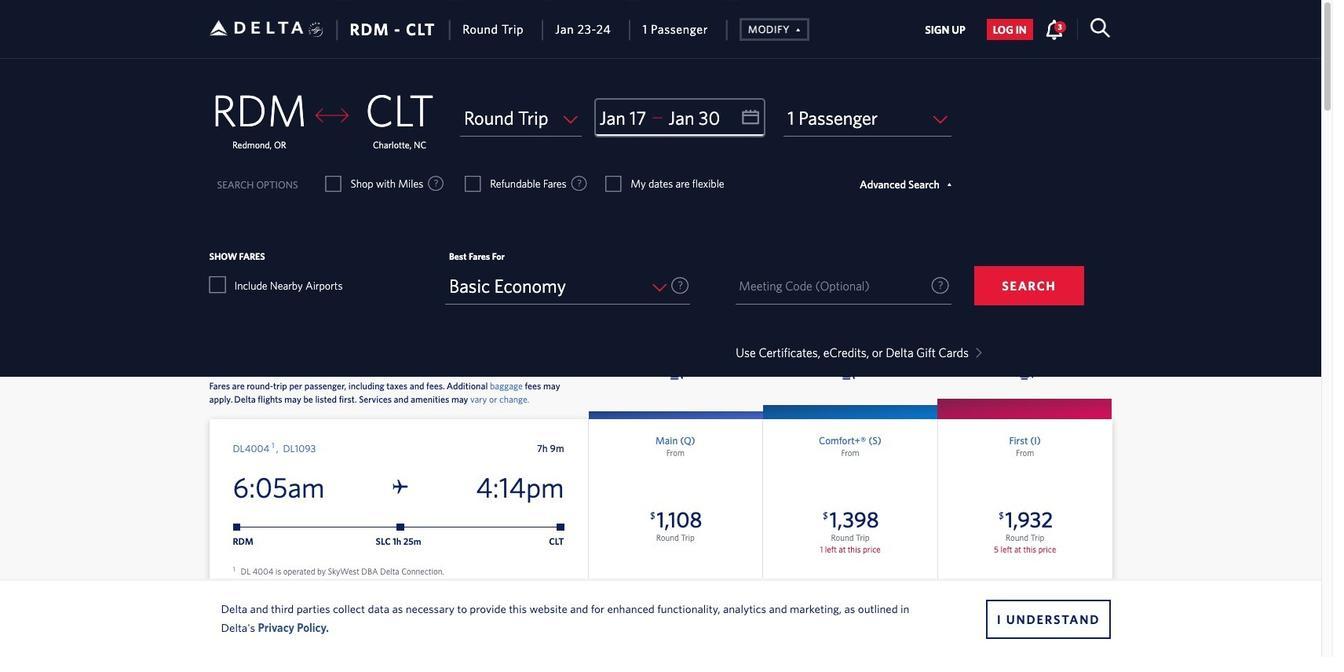 Task type: locate. For each thing, give the bounding box(es) containing it.
None text field
[[596, 100, 763, 137]]

None checkbox
[[466, 176, 480, 192], [606, 176, 620, 192], [466, 176, 480, 192], [606, 176, 620, 192]]

main content
[[773, 114, 943, 152]]

Meeting Code (Optional) text field
[[736, 268, 951, 305]]

skyteam image
[[308, 5, 324, 54]]

None checkbox
[[326, 176, 340, 192], [209, 276, 225, 292], [326, 176, 340, 192], [209, 276, 225, 292]]

advsearchtriangle up image
[[790, 21, 801, 35]]

None field
[[460, 100, 582, 137], [784, 100, 951, 137], [445, 268, 690, 305], [460, 100, 582, 137], [784, 100, 951, 137], [445, 268, 690, 305]]



Task type: describe. For each thing, give the bounding box(es) containing it.
delta air lines image
[[209, 3, 303, 52]]

banner image image
[[586, 177, 1111, 305]]

show price in element
[[773, 114, 943, 124]]

plane image
[[393, 480, 408, 495]]

dropdown caret image
[[972, 348, 982, 358]]



Task type: vqa. For each thing, say whether or not it's contained in the screenshot.
'Show Price In' element
yes



